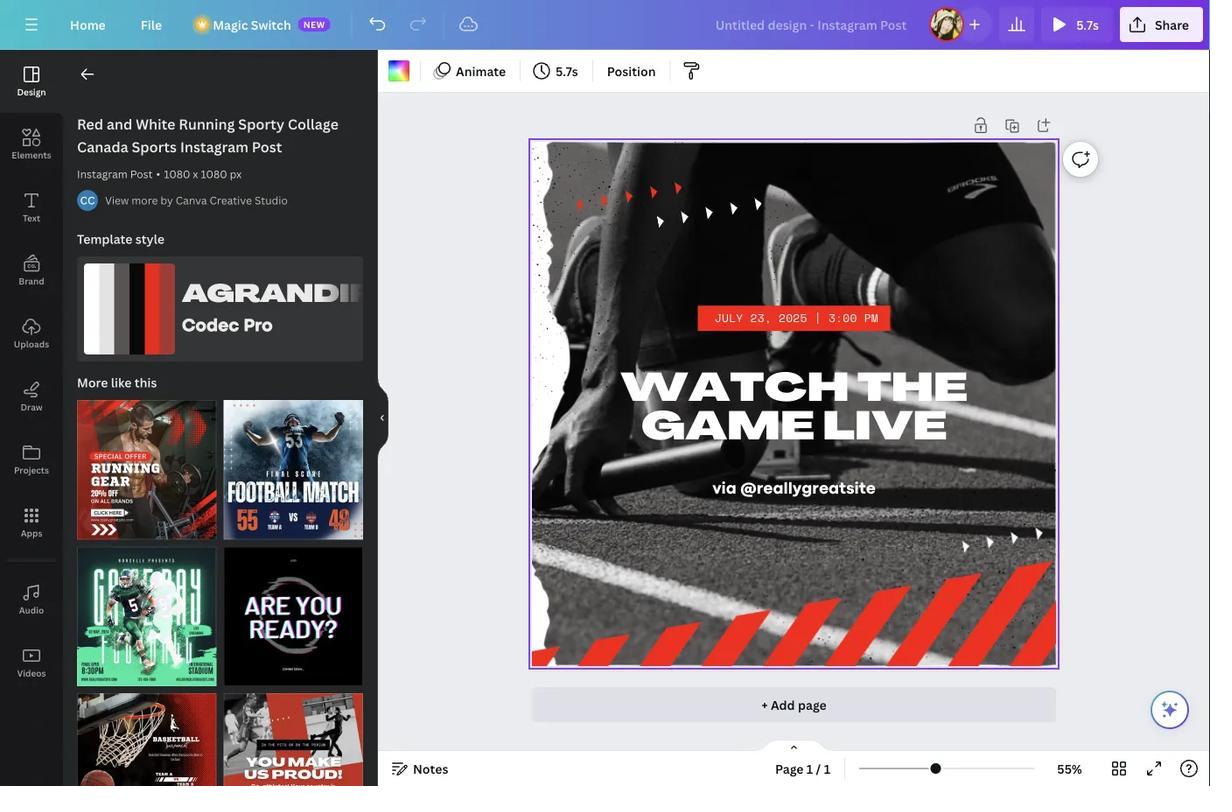 Task type: locate. For each thing, give the bounding box(es) containing it.
show pages image
[[753, 739, 837, 753]]

home
[[70, 16, 106, 33]]

side panel tab list
[[0, 50, 63, 694]]

and
[[107, 115, 132, 134]]

mysterious are you ready animated instagram post group
[[224, 536, 363, 686]]

game
[[641, 410, 815, 449]]

studio
[[255, 193, 288, 208]]

px
[[230, 167, 242, 181]]

55%
[[1058, 760, 1083, 777]]

like
[[111, 374, 132, 391]]

0 horizontal spatial 5.7s button
[[528, 57, 586, 85]]

canva creative studio element
[[77, 190, 98, 211]]

agrandir
[[182, 284, 376, 308]]

post
[[252, 137, 282, 156], [130, 167, 153, 181]]

view
[[105, 193, 129, 208]]

+ add page button
[[532, 687, 1057, 722]]

page
[[798, 696, 827, 713]]

1 horizontal spatial 1
[[824, 760, 831, 777]]

1 horizontal spatial instagram
[[180, 137, 249, 156]]

videos button
[[0, 631, 63, 694]]

this
[[135, 374, 157, 391]]

more like this
[[77, 374, 157, 391]]

live
[[823, 410, 948, 449]]

5.7s button left share 'dropdown button'
[[1042, 7, 1114, 42]]

by
[[161, 193, 173, 208]]

notes
[[413, 760, 449, 777]]

1 right /
[[824, 760, 831, 777]]

5.7s button down main menu bar
[[528, 57, 586, 85]]

/
[[817, 760, 822, 777]]

draw button
[[0, 365, 63, 428]]

red and white running sporty collage canada sports instagram post
[[77, 115, 339, 156]]

watch the game live
[[621, 371, 968, 449]]

5.7s down main menu bar
[[556, 63, 579, 79]]

1
[[807, 760, 814, 777], [824, 760, 831, 777]]

0 horizontal spatial 1080
[[164, 167, 190, 181]]

1 left /
[[807, 760, 814, 777]]

uploads button
[[0, 302, 63, 365]]

canva assistant image
[[1160, 700, 1181, 721]]

5.7s inside main menu bar
[[1077, 16, 1100, 33]]

animate
[[456, 63, 506, 79]]

running
[[179, 115, 235, 134]]

creative
[[210, 193, 252, 208]]

0 horizontal spatial 1
[[807, 760, 814, 777]]

5.7s
[[1077, 16, 1100, 33], [556, 63, 579, 79]]

23,
[[751, 309, 772, 326]]

55% button
[[1042, 755, 1099, 783]]

2025
[[779, 309, 808, 326]]

1 horizontal spatial 1080
[[201, 167, 227, 181]]

canada
[[77, 137, 128, 156]]

post down sporty
[[252, 137, 282, 156]]

draw
[[20, 401, 43, 413]]

sports
[[132, 137, 177, 156]]

0 horizontal spatial 5.7s
[[556, 63, 579, 79]]

new
[[304, 18, 326, 30]]

0 vertical spatial post
[[252, 137, 282, 156]]

main menu bar
[[0, 0, 1211, 50]]

0 vertical spatial 5.7s
[[1077, 16, 1100, 33]]

blue neon american football instagram post image
[[77, 547, 217, 686]]

apps
[[21, 527, 42, 539]]

uploads
[[14, 338, 49, 350]]

1 horizontal spatial post
[[252, 137, 282, 156]]

1 1 from the left
[[807, 760, 814, 777]]

file button
[[127, 7, 176, 42]]

pm
[[865, 309, 879, 326]]

2 1 from the left
[[824, 760, 831, 777]]

instagram down running
[[180, 137, 249, 156]]

5.7s button
[[1042, 7, 1114, 42], [528, 57, 586, 85]]

5.7s left share 'dropdown button'
[[1077, 16, 1100, 33]]

home link
[[56, 7, 120, 42]]

instagram inside red and white running sporty collage canada sports instagram post
[[180, 137, 249, 156]]

0 vertical spatial 5.7s button
[[1042, 7, 1114, 42]]

file
[[141, 16, 162, 33]]

red and white sporty collage canada sports instagram post group
[[224, 683, 363, 786]]

via
[[713, 479, 737, 498]]

position
[[607, 63, 656, 79]]

0 horizontal spatial instagram
[[77, 167, 128, 181]]

1 vertical spatial 5.7s button
[[528, 57, 586, 85]]

instagram down canada
[[77, 167, 128, 181]]

1080 left x at the top left
[[164, 167, 190, 181]]

instagram
[[180, 137, 249, 156], [77, 167, 128, 181]]

red modern gym instagram post image
[[77, 400, 217, 540]]

hide image
[[377, 376, 389, 460]]

1 horizontal spatial 5.7s button
[[1042, 7, 1114, 42]]

post up more
[[130, 167, 153, 181]]

1080 right x at the top left
[[201, 167, 227, 181]]

magic switch
[[213, 16, 291, 33]]

1 vertical spatial instagram
[[77, 167, 128, 181]]

0 vertical spatial instagram
[[180, 137, 249, 156]]

switch
[[251, 16, 291, 33]]

magic
[[213, 16, 248, 33]]

sporty
[[238, 115, 285, 134]]

1080 x 1080 px
[[164, 167, 242, 181]]

0 horizontal spatial post
[[130, 167, 153, 181]]

1 horizontal spatial 5.7s
[[1077, 16, 1100, 33]]

instagram post
[[77, 167, 153, 181]]

pro
[[244, 315, 273, 336]]

more
[[77, 374, 108, 391]]

red modern gym instagram post group
[[77, 390, 217, 540]]

1080
[[164, 167, 190, 181], [201, 167, 227, 181]]



Task type: vqa. For each thing, say whether or not it's contained in the screenshot.
the 5.7s within the MAIN menu bar
yes



Task type: describe. For each thing, give the bounding box(es) containing it.
audio
[[19, 604, 44, 616]]

x
[[193, 167, 198, 181]]

audio button
[[0, 568, 63, 631]]

share
[[1156, 16, 1190, 33]]

position button
[[600, 57, 663, 85]]

#ffffff image
[[389, 60, 410, 81]]

template
[[77, 231, 133, 247]]

red bold basketball tournament instagram post group
[[77, 683, 217, 786]]

view more by canva creative studio
[[105, 193, 288, 208]]

brand button
[[0, 239, 63, 302]]

|
[[815, 309, 822, 326]]

red
[[77, 115, 103, 134]]

july
[[715, 309, 744, 326]]

5.7s button inside main menu bar
[[1042, 7, 1114, 42]]

orange blue simple  final match american football instagram post group
[[224, 390, 363, 540]]

1 1080 from the left
[[164, 167, 190, 181]]

more
[[132, 193, 158, 208]]

projects
[[14, 464, 49, 476]]

videos
[[17, 667, 46, 679]]

3:00
[[829, 309, 858, 326]]

july 23, 2025 | 3:00 pm
[[715, 309, 879, 326]]

white
[[136, 115, 176, 134]]

text
[[23, 212, 40, 224]]

page 1 / 1
[[776, 760, 831, 777]]

agrandir grand codec pro
[[182, 284, 514, 336]]

collage
[[288, 115, 339, 134]]

brand
[[19, 275, 44, 287]]

@reallygreatsite
[[741, 479, 876, 498]]

post inside red and white running sporty collage canada sports instagram post
[[252, 137, 282, 156]]

the
[[858, 371, 968, 410]]

red bold basketball tournament instagram post image
[[77, 693, 217, 786]]

view more by canva creative studio button
[[105, 192, 288, 209]]

canva creative studio image
[[77, 190, 98, 211]]

add
[[771, 696, 796, 713]]

apps button
[[0, 491, 63, 554]]

+ add page
[[762, 696, 827, 713]]

elements button
[[0, 113, 63, 176]]

style
[[135, 231, 165, 247]]

projects button
[[0, 428, 63, 491]]

share button
[[1121, 7, 1204, 42]]

1 vertical spatial post
[[130, 167, 153, 181]]

+
[[762, 696, 768, 713]]

canva
[[176, 193, 207, 208]]

notes button
[[385, 755, 456, 783]]

mysterious are you ready animated instagram post image
[[224, 547, 363, 686]]

elements
[[12, 149, 51, 161]]

2 1080 from the left
[[201, 167, 227, 181]]

red and white sporty collage canada sports instagram post image
[[224, 693, 363, 786]]

page
[[776, 760, 804, 777]]

template style
[[77, 231, 165, 247]]

watch
[[621, 371, 850, 410]]

blue neon american football instagram post group
[[77, 536, 217, 686]]

Design title text field
[[702, 7, 923, 42]]

design button
[[0, 50, 63, 113]]

1 vertical spatial 5.7s
[[556, 63, 579, 79]]

grand
[[381, 284, 514, 308]]

animate button
[[428, 57, 513, 85]]

orange blue simple  final match american football instagram post image
[[224, 400, 363, 540]]

design
[[17, 86, 46, 98]]

codec
[[182, 315, 239, 336]]

via @reallygreatsite
[[713, 479, 876, 498]]

text button
[[0, 176, 63, 239]]



